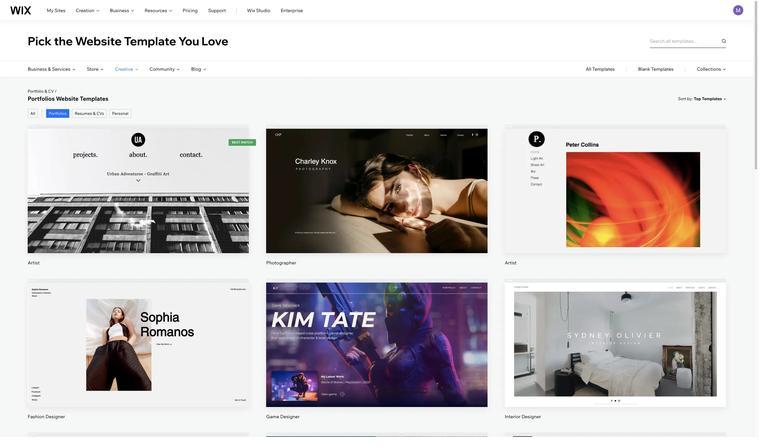 Task type: describe. For each thing, give the bounding box(es) containing it.
view button for interior designer group
[[602, 349, 630, 363]]

services
[[52, 66, 70, 72]]

designer for fashion designer
[[46, 414, 65, 420]]

portfolios website templates - fashion designer image
[[28, 283, 249, 407]]

Search search field
[[650, 34, 727, 48]]

personal
[[112, 111, 128, 116]]

enterprise link
[[281, 7, 303, 14]]

artist for 1st artist group from left
[[28, 260, 40, 266]]

you
[[179, 34, 199, 48]]

templates for top templates
[[703, 96, 723, 101]]

pricing link
[[183, 7, 198, 14]]

edit button for the view popup button within the interior designer group
[[602, 330, 630, 343]]

support
[[208, 7, 226, 13]]

view button for photographer group
[[363, 195, 391, 209]]

business & services
[[28, 66, 70, 72]]

portfolios website templates - artist image for the view popup button corresponding to 1st artist group from right
[[505, 129, 727, 253]]

cvs
[[97, 111, 104, 116]]

creation button
[[76, 7, 100, 14]]

sites
[[55, 7, 65, 13]]

edit button for the view popup button within the photographer group
[[363, 176, 391, 189]]

edit for edit button in the fashion designer group
[[134, 334, 143, 339]]

edit button for the view popup button within the fashion designer group
[[125, 330, 152, 343]]

portfolios website templates
[[28, 95, 108, 102]]

by:
[[688, 96, 693, 101]]

wix studio link
[[247, 7, 271, 14]]

portfolios for portfolios website templates
[[28, 95, 55, 102]]

& for cv
[[45, 89, 47, 94]]

designer for game designer
[[280, 414, 300, 420]]

view for portfolios website templates - photographer
[[372, 199, 383, 205]]

business button
[[110, 7, 134, 14]]

resources
[[145, 7, 167, 13]]

community
[[150, 66, 175, 72]]

pricing
[[183, 7, 198, 13]]

game designer group
[[266, 279, 488, 420]]

store
[[87, 66, 99, 72]]

edit button for the view popup button corresponding to 1st artist group from right
[[602, 176, 630, 189]]

& for cvs
[[93, 111, 96, 116]]

pick the website template you love
[[28, 34, 229, 48]]

0 vertical spatial website
[[75, 34, 122, 48]]

love
[[202, 34, 229, 48]]

all for all templates
[[586, 66, 592, 72]]

blog
[[191, 66, 201, 72]]

interior designer group
[[505, 279, 727, 420]]

resumes & cvs link
[[72, 109, 107, 118]]

my sites
[[47, 7, 65, 13]]

2 artist group from the left
[[505, 125, 727, 266]]

collections
[[697, 66, 722, 72]]

enterprise
[[281, 7, 303, 13]]

wix
[[247, 7, 255, 13]]

pick
[[28, 34, 52, 48]]

top templates
[[694, 96, 723, 101]]

resources button
[[145, 7, 172, 14]]

edit button for the view popup button inside game designer group
[[363, 330, 391, 343]]

edit for the view popup button corresponding to 1st artist group from right edit button
[[612, 180, 620, 185]]

my sites link
[[47, 7, 65, 14]]

business for business
[[110, 7, 129, 13]]

edit button for the view popup button corresponding to 1st artist group from left
[[125, 176, 152, 189]]

portfolio & cv /
[[28, 89, 57, 94]]

sort
[[679, 96, 687, 101]]



Task type: vqa. For each thing, say whether or not it's contained in the screenshot.
& corresponding to Services
yes



Task type: locate. For each thing, give the bounding box(es) containing it.
generic categories element
[[586, 61, 727, 77]]

& for services
[[48, 66, 51, 72]]

all link
[[28, 109, 38, 118]]

categories. use the left and right arrow keys to navigate the menu element
[[0, 61, 754, 77]]

website up the 'store'
[[75, 34, 122, 48]]

/
[[55, 89, 57, 94]]

all
[[586, 66, 592, 72], [30, 111, 35, 116]]

sort by:
[[679, 96, 693, 101]]

wix studio
[[247, 7, 271, 13]]

view inside interior designer group
[[611, 353, 621, 359]]

edit inside fashion designer group
[[134, 334, 143, 339]]

view button inside game designer group
[[363, 349, 391, 363]]

all inside generic categories element
[[586, 66, 592, 72]]

1 designer from the left
[[46, 414, 65, 420]]

blank
[[639, 66, 651, 72]]

game designer
[[266, 414, 300, 420]]

2 designer from the left
[[280, 414, 300, 420]]

photographer group
[[266, 125, 488, 266]]

portfolios website templates - artist image for the view popup button corresponding to 1st artist group from left
[[28, 129, 249, 253]]

& inside categories by subject element
[[48, 66, 51, 72]]

the
[[54, 34, 73, 48]]

view button for fashion designer group
[[125, 349, 152, 363]]

studio
[[256, 7, 271, 13]]

my
[[47, 7, 54, 13]]

1 vertical spatial &
[[45, 89, 47, 94]]

0 horizontal spatial &
[[45, 89, 47, 94]]

profile image image
[[734, 5, 744, 15]]

all inside "link"
[[30, 111, 35, 116]]

0 horizontal spatial business
[[28, 66, 47, 72]]

0 horizontal spatial artist
[[28, 260, 40, 266]]

1 vertical spatial all
[[30, 111, 35, 116]]

edit inside photographer group
[[373, 180, 381, 185]]

& left the services
[[48, 66, 51, 72]]

1 horizontal spatial &
[[48, 66, 51, 72]]

2 artist from the left
[[505, 260, 517, 266]]

blank templates link
[[639, 61, 674, 77]]

portfolios
[[28, 95, 55, 102], [49, 111, 67, 116]]

business
[[110, 7, 129, 13], [28, 66, 47, 72]]

0 horizontal spatial designer
[[46, 414, 65, 420]]

&
[[48, 66, 51, 72], [45, 89, 47, 94], [93, 111, 96, 116]]

business inside popup button
[[110, 7, 129, 13]]

cv
[[48, 89, 54, 94]]

edit
[[134, 180, 143, 185], [373, 180, 381, 185], [612, 180, 620, 185], [134, 334, 143, 339], [373, 334, 381, 339], [612, 334, 620, 339]]

view button for 1st artist group from left
[[125, 195, 152, 209]]

fashion
[[28, 414, 45, 420]]

interior
[[505, 414, 521, 420]]

2 horizontal spatial designer
[[522, 414, 541, 420]]

game
[[266, 414, 279, 420]]

artist for 1st artist group from right
[[505, 260, 517, 266]]

3 designer from the left
[[522, 414, 541, 420]]

portfolios website templates - game designer image
[[266, 283, 488, 407]]

personal link
[[110, 109, 131, 118]]

0 vertical spatial &
[[48, 66, 51, 72]]

1 horizontal spatial artist group
[[505, 125, 727, 266]]

artist
[[28, 260, 40, 266], [505, 260, 517, 266]]

photographer
[[266, 260, 296, 266]]

& left cvs at the left top
[[93, 111, 96, 116]]

portfolios website templates - photographer image
[[266, 129, 488, 253]]

1 artist group from the left
[[28, 125, 249, 266]]

1 portfolios website templates - artist image from the left
[[28, 129, 249, 253]]

interior designer
[[505, 414, 541, 420]]

all templates
[[586, 66, 615, 72]]

1 horizontal spatial all
[[586, 66, 592, 72]]

blank templates
[[639, 66, 674, 72]]

artist group
[[28, 125, 249, 266], [505, 125, 727, 266]]

edit for edit button inside game designer group
[[373, 334, 381, 339]]

top
[[694, 96, 702, 101]]

1 vertical spatial website
[[56, 95, 79, 102]]

2 horizontal spatial &
[[93, 111, 96, 116]]

resumes
[[75, 111, 92, 116]]

view inside fashion designer group
[[133, 353, 144, 359]]

0 vertical spatial portfolios
[[28, 95, 55, 102]]

resumes & cvs
[[75, 111, 104, 116]]

edit for edit button in photographer group
[[373, 180, 381, 185]]

all templates link
[[586, 61, 615, 77]]

view button for 1st artist group from right
[[602, 195, 630, 209]]

view for the portfolios website templates - fashion designer image
[[133, 353, 144, 359]]

1 vertical spatial portfolios
[[49, 111, 67, 116]]

edit button inside game designer group
[[363, 330, 391, 343]]

& left cv
[[45, 89, 47, 94]]

templates for all templates
[[593, 66, 615, 72]]

portfolios website templates - interior designer image
[[505, 283, 727, 407]]

1 horizontal spatial designer
[[280, 414, 300, 420]]

1 horizontal spatial business
[[110, 7, 129, 13]]

categories by subject element
[[28, 61, 206, 77]]

0 vertical spatial business
[[110, 7, 129, 13]]

0 horizontal spatial all
[[30, 111, 35, 116]]

1 artist from the left
[[28, 260, 40, 266]]

1 vertical spatial business
[[28, 66, 47, 72]]

edit button inside fashion designer group
[[125, 330, 152, 343]]

edit button
[[125, 176, 152, 189], [363, 176, 391, 189], [602, 176, 630, 189], [125, 330, 152, 343], [363, 330, 391, 343], [602, 330, 630, 343]]

fashion designer group
[[28, 279, 249, 420]]

view inside photographer group
[[372, 199, 383, 205]]

fashion designer
[[28, 414, 65, 420]]

view button inside fashion designer group
[[125, 349, 152, 363]]

portfolio
[[28, 89, 44, 94]]

templates
[[593, 66, 615, 72], [652, 66, 674, 72], [80, 95, 108, 102], [703, 96, 723, 101]]

portfolios down 'portfolios website templates'
[[49, 111, 67, 116]]

edit for edit button inside interior designer group
[[612, 334, 620, 339]]

template
[[124, 34, 176, 48]]

0 horizontal spatial portfolios website templates - artist image
[[28, 129, 249, 253]]

edit button inside photographer group
[[363, 176, 391, 189]]

portfolios for portfolios
[[49, 111, 67, 116]]

business inside categories by subject element
[[28, 66, 47, 72]]

website down /
[[56, 95, 79, 102]]

portfolios down portfolio & cv link
[[28, 95, 55, 102]]

all for all
[[30, 111, 35, 116]]

0 vertical spatial all
[[586, 66, 592, 72]]

designer right the interior
[[522, 414, 541, 420]]

view button inside interior designer group
[[602, 349, 630, 363]]

view button for game designer group
[[363, 349, 391, 363]]

view
[[133, 199, 144, 205], [372, 199, 383, 205], [611, 199, 621, 205], [133, 353, 144, 359], [372, 353, 383, 359], [611, 353, 621, 359]]

designer
[[46, 414, 65, 420], [280, 414, 300, 420], [522, 414, 541, 420]]

0 horizontal spatial artist group
[[28, 125, 249, 266]]

2 portfolios website templates - artist image from the left
[[505, 129, 727, 253]]

designer right fashion
[[46, 414, 65, 420]]

view button inside photographer group
[[363, 195, 391, 209]]

support link
[[208, 7, 226, 14]]

creation
[[76, 7, 94, 13]]

edit button inside interior designer group
[[602, 330, 630, 343]]

portfolios link
[[46, 109, 69, 118]]

1 horizontal spatial portfolios website templates - artist image
[[505, 129, 727, 253]]

view inside game designer group
[[372, 353, 383, 359]]

view for portfolios website templates - game designer image
[[372, 353, 383, 359]]

portfolios website templates - artist image
[[28, 129, 249, 253], [505, 129, 727, 253]]

None search field
[[650, 34, 727, 48]]

designer right game on the left bottom of page
[[280, 414, 300, 420]]

templates for blank templates
[[652, 66, 674, 72]]

2 vertical spatial &
[[93, 111, 96, 116]]

website
[[75, 34, 122, 48], [56, 95, 79, 102]]

edit inside interior designer group
[[612, 334, 620, 339]]

portfolio & cv link
[[28, 89, 54, 94]]

1 horizontal spatial artist
[[505, 260, 517, 266]]

edit for edit button for the view popup button corresponding to 1st artist group from left
[[134, 180, 143, 185]]

designer for interior designer
[[522, 414, 541, 420]]

view button
[[125, 195, 152, 209], [363, 195, 391, 209], [602, 195, 630, 209], [125, 349, 152, 363], [363, 349, 391, 363], [602, 349, 630, 363]]

business for business & services
[[28, 66, 47, 72]]

edit inside game designer group
[[373, 334, 381, 339]]

creative
[[115, 66, 133, 72]]

view for 'portfolios website templates - interior designer' image
[[611, 353, 621, 359]]



